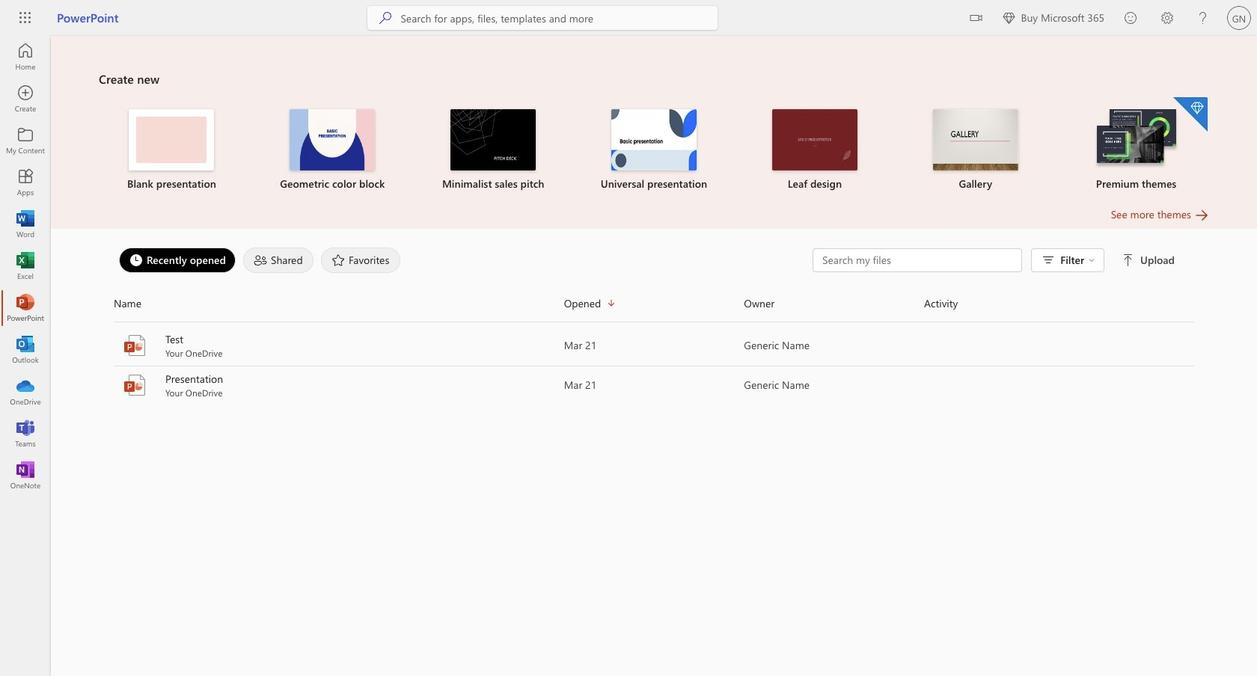 Task type: locate. For each thing, give the bounding box(es) containing it.
universal presentation image
[[612, 109, 697, 171]]

outlook image
[[18, 343, 33, 358]]

premium themes element
[[1065, 97, 1208, 192]]

geometric color block element
[[261, 109, 404, 192]]

2 tab from the left
[[240, 248, 317, 273]]

minimalist sales pitch element
[[422, 109, 565, 192]]

3 tab from the left
[[317, 248, 405, 273]]

create image
[[18, 91, 33, 106]]

tab
[[115, 248, 240, 273], [240, 248, 317, 273], [317, 248, 405, 273]]

powerpoint image for name presentation cell
[[123, 374, 147, 397]]

tab list
[[115, 244, 813, 277]]

powerpoint image inside name test cell
[[123, 334, 147, 358]]

main content
[[51, 36, 1258, 406]]

activity, column 4 of 4 column header
[[925, 292, 1195, 316]]

universal presentation element
[[583, 109, 726, 192]]

0 vertical spatial powerpoint image
[[18, 301, 33, 316]]

shared element
[[243, 248, 314, 273]]

gallery element
[[905, 109, 1047, 192]]

powerpoint image inside name presentation cell
[[123, 374, 147, 397]]

apps image
[[18, 175, 33, 190]]

leaf design element
[[744, 109, 887, 192]]

powerpoint image
[[18, 301, 33, 316], [123, 334, 147, 358], [123, 374, 147, 397]]

onedrive image
[[18, 385, 33, 400]]

None search field
[[368, 6, 718, 30]]

Search box. Suggestions appear as you type. search field
[[401, 6, 718, 30]]

1 vertical spatial powerpoint image
[[123, 334, 147, 358]]

home image
[[18, 49, 33, 64]]

row
[[114, 292, 1195, 323]]

banner
[[0, 0, 1258, 39]]

application
[[0, 36, 1258, 677]]

2 vertical spatial powerpoint image
[[123, 374, 147, 397]]

navigation
[[0, 36, 51, 497]]

list
[[99, 96, 1210, 207]]

name presentation cell
[[114, 372, 564, 399]]



Task type: describe. For each thing, give the bounding box(es) containing it.
premium templates diamond image
[[1174, 97, 1208, 132]]

1 tab from the left
[[115, 248, 240, 273]]

leaf design image
[[772, 109, 858, 171]]

premium themes image
[[1094, 109, 1179, 169]]

displaying 2 out of 2 files. status
[[813, 249, 1178, 272]]

name test cell
[[114, 332, 564, 359]]

blank presentation element
[[100, 109, 243, 192]]

word image
[[18, 217, 33, 232]]

minimalist sales pitch image
[[451, 109, 536, 171]]

geometric color block image
[[290, 109, 375, 171]]

onenote image
[[18, 469, 33, 484]]

favorites element
[[321, 248, 401, 273]]

recently opened element
[[119, 248, 236, 273]]

Search my files text field
[[821, 253, 1014, 268]]

teams image
[[18, 427, 33, 442]]

my content image
[[18, 133, 33, 148]]

powerpoint image for name test cell
[[123, 334, 147, 358]]

excel image
[[18, 259, 33, 274]]

gn image
[[1228, 6, 1252, 30]]

gallery image
[[933, 109, 1019, 171]]



